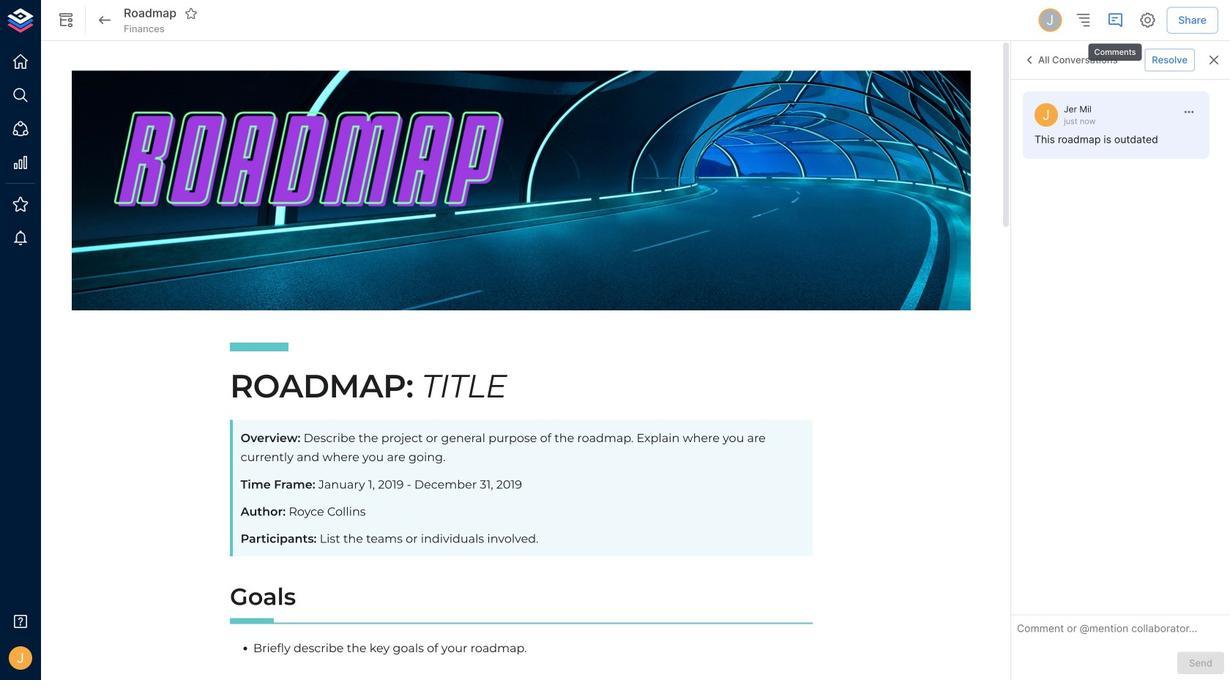 Task type: describe. For each thing, give the bounding box(es) containing it.
comments image
[[1107, 11, 1124, 29]]

settings image
[[1139, 11, 1156, 29]]

Comment or @mention collaborator... text field
[[1017, 621, 1224, 640]]

go back image
[[96, 11, 113, 29]]

show wiki image
[[57, 11, 75, 29]]



Task type: vqa. For each thing, say whether or not it's contained in the screenshot.
Search documents, folders and workspaces... text field at top
no



Task type: locate. For each thing, give the bounding box(es) containing it.
tooltip
[[1087, 33, 1143, 62]]

table of contents image
[[1074, 11, 1092, 29]]

favorite image
[[185, 7, 198, 20]]



